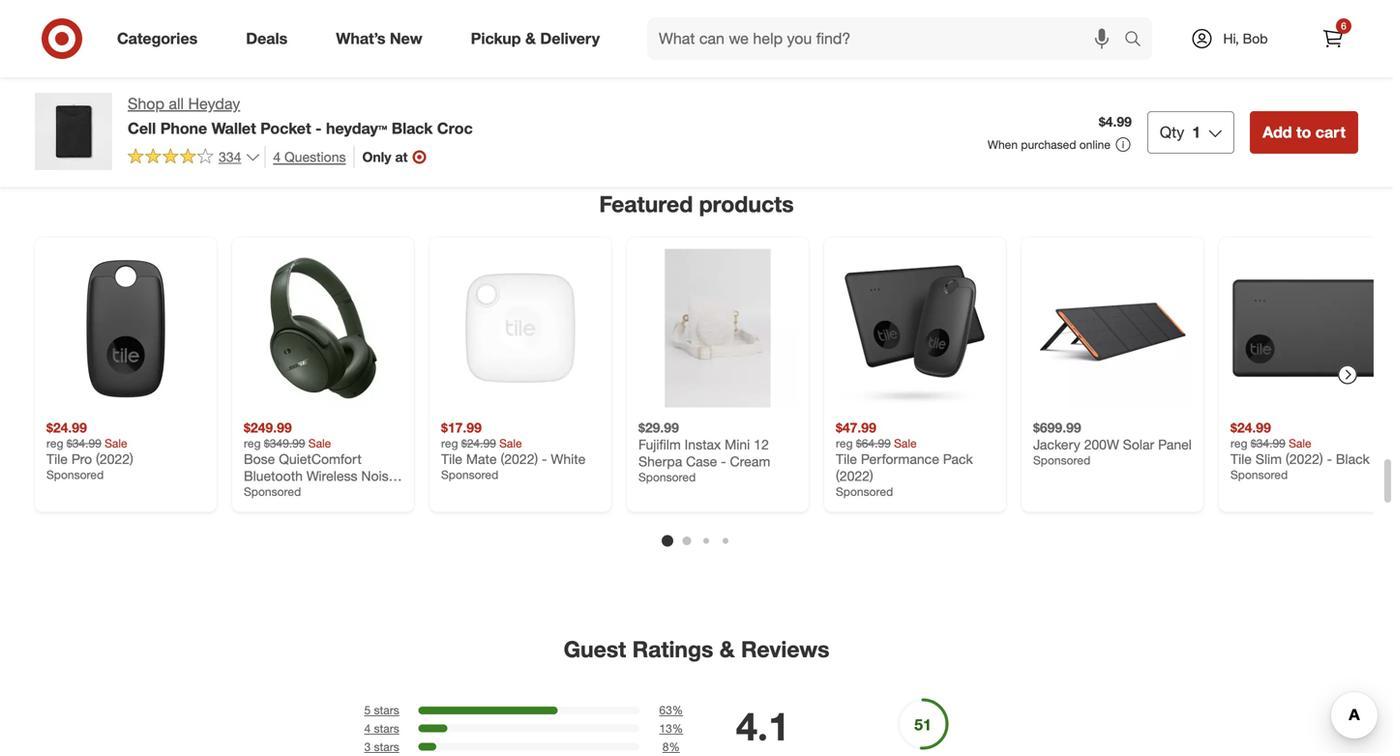 Task type: vqa. For each thing, say whether or not it's contained in the screenshot.


Task type: describe. For each thing, give the bounding box(es) containing it.
sale inside the $249.99 reg $349.99 sale
[[309, 437, 331, 451]]

solar
[[1123, 437, 1155, 454]]

- for white
[[542, 451, 547, 468]]

heyday™
[[326, 119, 387, 138]]

slim
[[1256, 451, 1282, 468]]

bob
[[1243, 30, 1268, 47]]

6 link
[[1312, 17, 1355, 60]]

13
[[659, 722, 672, 737]]

ratings
[[633, 637, 714, 664]]

tile slim (2022) - black image
[[1231, 249, 1390, 408]]

% for 13
[[672, 722, 683, 737]]

$47.99
[[836, 420, 877, 437]]

search
[[1116, 31, 1162, 50]]

stars for 4 stars
[[374, 722, 399, 737]]

reg for tile mate (2022) - white
[[441, 437, 458, 451]]

- for black
[[1327, 451, 1333, 468]]

$24.99 reg $34.99 sale tile slim (2022) - black sponsored
[[1231, 420, 1370, 483]]

black inside $24.99 reg $34.99 sale tile slim (2022) - black sponsored
[[1336, 451, 1370, 468]]

$17.99
[[441, 420, 482, 437]]

$4.99
[[1099, 113, 1132, 130]]

at
[[395, 148, 408, 165]]

guest ratings & reviews
[[564, 637, 830, 664]]

% for 63
[[672, 704, 683, 718]]

$24.99 inside $17.99 reg $24.99 sale tile mate (2022) - white sponsored
[[461, 437, 496, 451]]

6
[[1342, 20, 1347, 32]]

categories link
[[101, 17, 222, 60]]

sponsored inside $699.99 jackery 200w solar panel sponsored
[[1034, 454, 1091, 468]]

purchased
[[1021, 137, 1077, 152]]

12
[[754, 437, 769, 454]]

what's new link
[[320, 17, 447, 60]]

white
[[551, 451, 586, 468]]

pro
[[72, 451, 92, 468]]

guest
[[564, 637, 626, 664]]

pocket
[[261, 119, 311, 138]]

4 questions
[[273, 148, 346, 165]]

tile for tile mate (2022) - white
[[441, 451, 463, 468]]

$17.99 reg $24.99 sale tile mate (2022) - white sponsored
[[441, 420, 586, 483]]

when purchased online
[[988, 137, 1111, 152]]

sponsored inside $17.99 reg $24.99 sale tile mate (2022) - white sponsored
[[441, 468, 499, 483]]

performance
[[861, 451, 940, 468]]

reg for tile performance pack (2022)
[[836, 437, 853, 451]]

questions
[[285, 148, 346, 165]]

tile pro (2022) image
[[46, 249, 205, 408]]

user image by @brownskinbeautiful image
[[1181, 0, 1394, 139]]

mini
[[725, 437, 750, 454]]

$34.99 for slim
[[1251, 437, 1286, 451]]

334
[[219, 148, 241, 165]]

pickup & delivery link
[[455, 17, 624, 60]]

categories
[[117, 29, 198, 48]]

qty
[[1160, 123, 1185, 142]]

fujifilm
[[639, 437, 681, 454]]

pack
[[943, 451, 973, 468]]

tile for tile performance pack (2022)
[[836, 451, 857, 468]]

reg for tile slim (2022) - black
[[1231, 437, 1248, 451]]

phone
[[160, 119, 207, 138]]

instax
[[685, 437, 721, 454]]

cart
[[1316, 123, 1346, 142]]

hi, bob
[[1224, 30, 1268, 47]]

mate
[[466, 451, 497, 468]]

1
[[1193, 123, 1201, 142]]

reviews
[[741, 637, 830, 664]]

- for heyday™
[[316, 119, 322, 138]]

new
[[390, 29, 423, 48]]

panel
[[1159, 437, 1192, 454]]

jackery
[[1034, 437, 1081, 454]]

5 stars
[[364, 704, 399, 718]]

featured products
[[599, 191, 794, 218]]

deals link
[[230, 17, 312, 60]]

shop
[[128, 94, 164, 113]]

tile performance pack (2022) image
[[836, 249, 995, 408]]

63
[[659, 704, 672, 718]]

deals
[[246, 29, 288, 48]]

$249.99
[[244, 420, 292, 437]]

$34.99 for pro
[[67, 437, 101, 451]]

what's
[[336, 29, 386, 48]]

only at
[[362, 148, 408, 165]]

4 for 4 questions
[[273, 148, 281, 165]]

wallet
[[212, 119, 256, 138]]

sale for tile slim (2022) - black
[[1289, 437, 1312, 451]]

$29.99
[[639, 420, 679, 437]]



Task type: locate. For each thing, give the bounding box(es) containing it.
tile mate (2022) - white image
[[441, 249, 600, 408]]

1 vertical spatial %
[[672, 722, 683, 737]]

reg left mate
[[441, 437, 458, 451]]

- right slim
[[1327, 451, 1333, 468]]

(2022) inside the '$47.99 reg $64.99 sale tile performance pack (2022) sponsored'
[[836, 468, 874, 485]]

4 reg from the left
[[836, 437, 853, 451]]

1 sale from the left
[[105, 437, 127, 451]]

jackery 200w solar panel image
[[1034, 249, 1192, 408]]

(2022)
[[96, 451, 133, 468], [501, 451, 538, 468], [1286, 451, 1324, 468], [836, 468, 874, 485]]

1 horizontal spatial user image by @theantoinettefm image
[[948, 0, 1165, 139]]

(2022) inside $24.99 reg $34.99 sale tile slim (2022) - black sponsored
[[1286, 451, 1324, 468]]

$699.99
[[1034, 420, 1082, 437]]

- inside $29.99 fujifilm instax mini 12 sherpa case - cream sponsored
[[721, 454, 726, 471]]

sponsored inside the '$47.99 reg $64.99 sale tile performance pack (2022) sponsored'
[[836, 485, 893, 500]]

sale right the pro on the bottom left
[[105, 437, 127, 451]]

black right slim
[[1336, 451, 1370, 468]]

reg
[[46, 437, 63, 451], [244, 437, 261, 451], [441, 437, 458, 451], [836, 437, 853, 451], [1231, 437, 1248, 451]]

add to cart
[[1263, 123, 1346, 142]]

1 vertical spatial stars
[[374, 722, 399, 737]]

sale inside $17.99 reg $24.99 sale tile mate (2022) - white sponsored
[[500, 437, 522, 451]]

- for cream
[[721, 454, 726, 471]]

$24.99 for slim
[[1231, 420, 1272, 437]]

tile inside $24.99 reg $34.99 sale tile pro (2022) sponsored
[[46, 451, 68, 468]]

cell
[[128, 119, 156, 138]]

sherpa
[[639, 454, 683, 471]]

sponsored
[[1034, 454, 1091, 468], [46, 468, 104, 483], [441, 468, 499, 483], [1231, 468, 1288, 483], [639, 471, 696, 485], [244, 485, 301, 500], [836, 485, 893, 500]]

tile for tile pro (2022)
[[46, 451, 68, 468]]

$24.99
[[46, 420, 87, 437], [1231, 420, 1272, 437], [461, 437, 496, 451]]

0 vertical spatial 4
[[273, 148, 281, 165]]

334 link
[[128, 146, 261, 170]]

heyday
[[188, 94, 240, 113]]

sale right $64.99
[[894, 437, 917, 451]]

sale inside $24.99 reg $34.99 sale tile slim (2022) - black sponsored
[[1289, 437, 1312, 451]]

1 horizontal spatial 4
[[364, 722, 371, 737]]

tile inside $24.99 reg $34.99 sale tile slim (2022) - black sponsored
[[1231, 451, 1252, 468]]

0 horizontal spatial black
[[392, 119, 433, 138]]

5
[[364, 704, 371, 718]]

- right case
[[721, 454, 726, 471]]

1 vertical spatial &
[[720, 637, 735, 664]]

user image by heather cain image
[[484, 0, 701, 139]]

200w
[[1084, 437, 1120, 454]]

qty 1
[[1160, 123, 1201, 142]]

sponsored inside $29.99 fujifilm instax mini 12 sherpa case - cream sponsored
[[639, 471, 696, 485]]

(2022) right slim
[[1286, 451, 1324, 468]]

(2022) for mate
[[501, 451, 538, 468]]

delivery
[[540, 29, 600, 48]]

1 vertical spatial 4
[[364, 722, 371, 737]]

- left white
[[542, 451, 547, 468]]

tile left the pro on the bottom left
[[46, 451, 68, 468]]

stars
[[374, 704, 399, 718], [374, 722, 399, 737]]

3 reg from the left
[[441, 437, 458, 451]]

pickup
[[471, 29, 521, 48]]

-
[[316, 119, 322, 138], [542, 451, 547, 468], [1327, 451, 1333, 468], [721, 454, 726, 471]]

$699.99 jackery 200w solar panel sponsored
[[1034, 420, 1192, 468]]

user image by @marblelouslypetite image
[[19, 0, 236, 139]]

sale for tile mate (2022) - white
[[500, 437, 522, 451]]

reg inside $24.99 reg $34.99 sale tile pro (2022) sponsored
[[46, 437, 63, 451]]

%
[[672, 704, 683, 718], [672, 722, 683, 737]]

shop all heyday cell phone wallet pocket - heyday™ black croc
[[128, 94, 473, 138]]

all
[[169, 94, 184, 113]]

stars down 5 stars
[[374, 722, 399, 737]]

2 stars from the top
[[374, 722, 399, 737]]

5 sale from the left
[[1289, 437, 1312, 451]]

black
[[392, 119, 433, 138], [1336, 451, 1370, 468]]

$34.99 inside $24.99 reg $34.99 sale tile slim (2022) - black sponsored
[[1251, 437, 1286, 451]]

add to cart button
[[1251, 111, 1359, 154]]

hi,
[[1224, 30, 1239, 47]]

tile inside the '$47.99 reg $64.99 sale tile performance pack (2022) sponsored'
[[836, 451, 857, 468]]

4
[[273, 148, 281, 165], [364, 722, 371, 737]]

1 horizontal spatial black
[[1336, 451, 1370, 468]]

0 horizontal spatial $34.99
[[67, 437, 101, 451]]

0 horizontal spatial &
[[526, 29, 536, 48]]

- up questions
[[316, 119, 322, 138]]

sale right mate
[[500, 437, 522, 451]]

4 questions link
[[265, 146, 346, 168]]

- inside $17.99 reg $24.99 sale tile mate (2022) - white sponsored
[[542, 451, 547, 468]]

tile
[[46, 451, 68, 468], [441, 451, 463, 468], [836, 451, 857, 468], [1231, 451, 1252, 468]]

0 vertical spatial stars
[[374, 704, 399, 718]]

reg for tile pro (2022)
[[46, 437, 63, 451]]

1 horizontal spatial $34.99
[[1251, 437, 1286, 451]]

4 for 4 stars
[[364, 722, 371, 737]]

$349.99
[[264, 437, 305, 451]]

(2022) inside $17.99 reg $24.99 sale tile mate (2022) - white sponsored
[[501, 451, 538, 468]]

$24.99 up the pro on the bottom left
[[46, 420, 87, 437]]

reg left slim
[[1231, 437, 1248, 451]]

- inside $24.99 reg $34.99 sale tile slim (2022) - black sponsored
[[1327, 451, 1333, 468]]

black up the at
[[392, 119, 433, 138]]

when
[[988, 137, 1018, 152]]

$24.99 for pro
[[46, 420, 87, 437]]

$64.99
[[856, 437, 891, 451]]

4 down pocket
[[273, 148, 281, 165]]

3 sale from the left
[[500, 437, 522, 451]]

(2022) down $64.99
[[836, 468, 874, 485]]

case
[[686, 454, 717, 471]]

0 horizontal spatial $24.99
[[46, 420, 87, 437]]

1 tile from the left
[[46, 451, 68, 468]]

tile inside $17.99 reg $24.99 sale tile mate (2022) - white sponsored
[[441, 451, 463, 468]]

reg left $64.99
[[836, 437, 853, 451]]

products
[[699, 191, 794, 218]]

sale right $349.99
[[309, 437, 331, 451]]

black inside shop all heyday cell phone wallet pocket - heyday™ black croc
[[392, 119, 433, 138]]

2 horizontal spatial $24.99
[[1231, 420, 1272, 437]]

1 user image by @theantoinettefm image from the left
[[716, 0, 933, 139]]

$249.99 reg $349.99 sale
[[244, 420, 331, 451]]

(2022) right the pro on the bottom left
[[96, 451, 133, 468]]

croc
[[437, 119, 473, 138]]

0 vertical spatial %
[[672, 704, 683, 718]]

reg inside $24.99 reg $34.99 sale tile slim (2022) - black sponsored
[[1231, 437, 1248, 451]]

reg inside $17.99 reg $24.99 sale tile mate (2022) - white sponsored
[[441, 437, 458, 451]]

$24.99 up slim
[[1231, 420, 1272, 437]]

& right pickup
[[526, 29, 536, 48]]

$34.99
[[67, 437, 101, 451], [1251, 437, 1286, 451]]

reg inside the $249.99 reg $349.99 sale
[[244, 437, 261, 451]]

featured
[[599, 191, 693, 218]]

63 %
[[659, 704, 683, 718]]

cream
[[730, 454, 771, 471]]

$24.99 inside $24.99 reg $34.99 sale tile pro (2022) sponsored
[[46, 420, 87, 437]]

sale right slim
[[1289, 437, 1312, 451]]

$47.99 reg $64.99 sale tile performance pack (2022) sponsored
[[836, 420, 973, 500]]

1 % from the top
[[672, 704, 683, 718]]

- inside shop all heyday cell phone wallet pocket - heyday™ black croc
[[316, 119, 322, 138]]

What can we help you find? suggestions appear below search field
[[647, 17, 1129, 60]]

5 reg from the left
[[1231, 437, 1248, 451]]

% down "63 %"
[[672, 722, 683, 737]]

$24.99 left white
[[461, 437, 496, 451]]

user image by @lisa_allen image
[[252, 0, 468, 139]]

% up 13 %
[[672, 704, 683, 718]]

1 horizontal spatial &
[[720, 637, 735, 664]]

search button
[[1116, 17, 1162, 64]]

reg inside the '$47.99 reg $64.99 sale tile performance pack (2022) sponsored'
[[836, 437, 853, 451]]

2 sale from the left
[[309, 437, 331, 451]]

sale inside the '$47.99 reg $64.99 sale tile performance pack (2022) sponsored'
[[894, 437, 917, 451]]

$29.99 fujifilm instax mini 12 sherpa case - cream sponsored
[[639, 420, 771, 485]]

4 tile from the left
[[1231, 451, 1252, 468]]

3 tile from the left
[[836, 451, 857, 468]]

2 tile from the left
[[441, 451, 463, 468]]

2 $34.99 from the left
[[1251, 437, 1286, 451]]

only
[[362, 148, 392, 165]]

(2022) for slim
[[1286, 451, 1324, 468]]

bose quietcomfort bluetooth wireless noise cancelling headphones - green image
[[244, 249, 403, 408]]

4 down 5 at the left
[[364, 722, 371, 737]]

stars for 5 stars
[[374, 704, 399, 718]]

& right ratings
[[720, 637, 735, 664]]

online
[[1080, 137, 1111, 152]]

add
[[1263, 123, 1293, 142]]

to
[[1297, 123, 1312, 142]]

2 % from the top
[[672, 722, 683, 737]]

1 vertical spatial black
[[1336, 451, 1370, 468]]

tile for tile slim (2022) - black
[[1231, 451, 1252, 468]]

(2022) right mate
[[501, 451, 538, 468]]

1 horizontal spatial $24.99
[[461, 437, 496, 451]]

4 stars
[[364, 722, 399, 737]]

(2022) for pro
[[96, 451, 133, 468]]

(2022) inside $24.99 reg $34.99 sale tile pro (2022) sponsored
[[96, 451, 133, 468]]

0 vertical spatial black
[[392, 119, 433, 138]]

tile left slim
[[1231, 451, 1252, 468]]

0 horizontal spatial 4
[[273, 148, 281, 165]]

sale for tile performance pack (2022)
[[894, 437, 917, 451]]

sponsored inside $24.99 reg $34.99 sale tile pro (2022) sponsored
[[46, 468, 104, 483]]

0 horizontal spatial user image by @theantoinettefm image
[[716, 0, 933, 139]]

4 sale from the left
[[894, 437, 917, 451]]

reg left $349.99
[[244, 437, 261, 451]]

0 vertical spatial &
[[526, 29, 536, 48]]

13 %
[[659, 722, 683, 737]]

tile down $47.99
[[836, 451, 857, 468]]

sale inside $24.99 reg $34.99 sale tile pro (2022) sponsored
[[105, 437, 127, 451]]

sale
[[105, 437, 127, 451], [309, 437, 331, 451], [500, 437, 522, 451], [894, 437, 917, 451], [1289, 437, 1312, 451]]

1 stars from the top
[[374, 704, 399, 718]]

$24.99 reg $34.99 sale tile pro (2022) sponsored
[[46, 420, 133, 483]]

2 reg from the left
[[244, 437, 261, 451]]

user image by @theantoinettefm image
[[716, 0, 933, 139], [948, 0, 1165, 139]]

4.1
[[736, 703, 790, 750]]

sale for tile pro (2022)
[[105, 437, 127, 451]]

1 reg from the left
[[46, 437, 63, 451]]

stars up 4 stars
[[374, 704, 399, 718]]

2 user image by @theantoinettefm image from the left
[[948, 0, 1165, 139]]

fujifilm instax mini 12 sherpa case - cream image
[[639, 249, 797, 408]]

tile left mate
[[441, 451, 463, 468]]

what's new
[[336, 29, 423, 48]]

$24.99 inside $24.99 reg $34.99 sale tile slim (2022) - black sponsored
[[1231, 420, 1272, 437]]

pickup & delivery
[[471, 29, 600, 48]]

&
[[526, 29, 536, 48], [720, 637, 735, 664]]

sponsored inside $24.99 reg $34.99 sale tile slim (2022) - black sponsored
[[1231, 468, 1288, 483]]

reg left the pro on the bottom left
[[46, 437, 63, 451]]

1 $34.99 from the left
[[67, 437, 101, 451]]

$34.99 inside $24.99 reg $34.99 sale tile pro (2022) sponsored
[[67, 437, 101, 451]]

image of cell phone wallet pocket - heyday™ black croc image
[[35, 93, 112, 170]]



